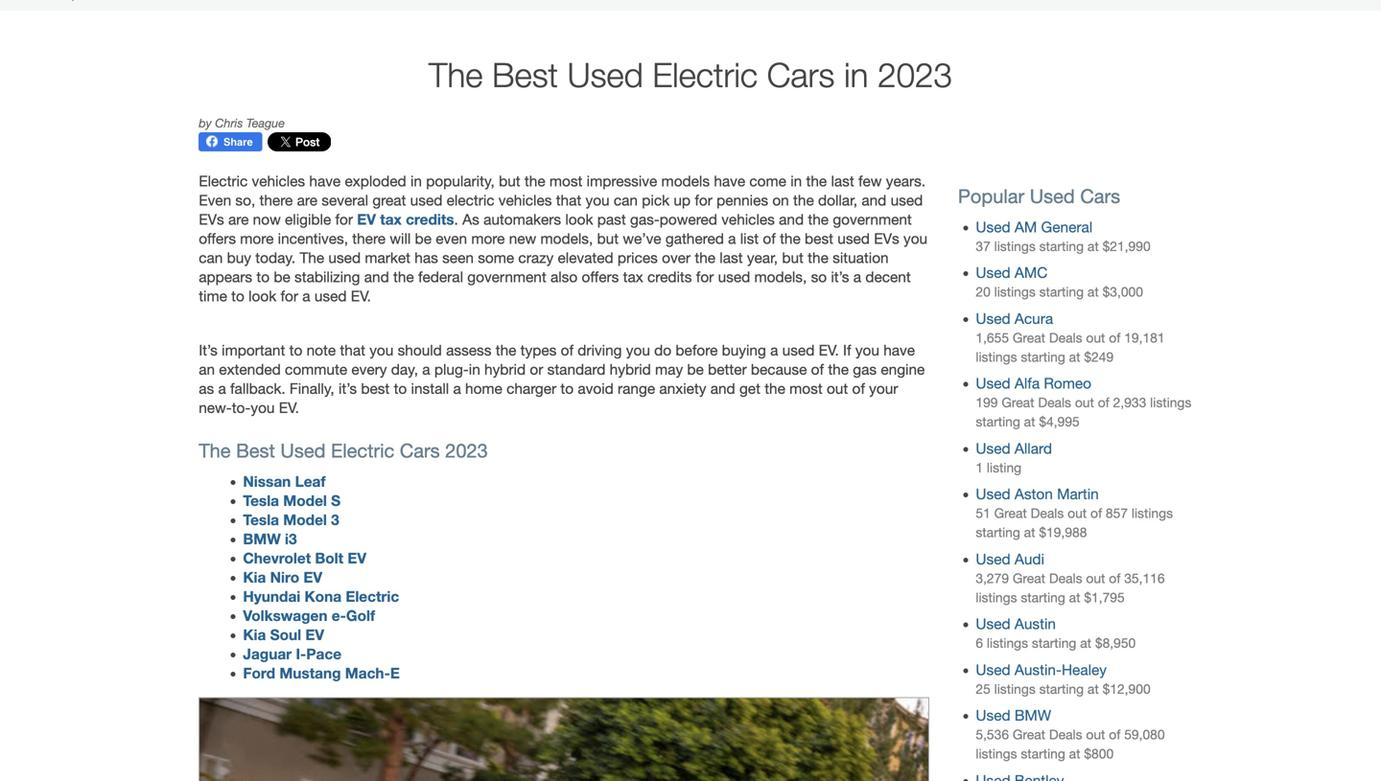 Task type: locate. For each thing, give the bounding box(es) containing it.
1 vertical spatial the
[[300, 249, 324, 267]]

ev. left if
[[819, 342, 839, 359]]

the
[[429, 55, 483, 95], [300, 249, 324, 267], [199, 440, 231, 462]]

1 horizontal spatial can
[[614, 192, 638, 209]]

1 vertical spatial be
[[274, 269, 290, 286]]

1 horizontal spatial ev.
[[351, 288, 371, 305]]

0 vertical spatial cars
[[767, 55, 835, 95]]

tax down the prices
[[623, 269, 643, 286]]

it's right so
[[831, 269, 849, 286]]

by
[[199, 116, 212, 130]]

0 vertical spatial vehicles
[[252, 173, 305, 190]]

2 more from the left
[[471, 230, 505, 247]]

0 horizontal spatial last
[[720, 249, 743, 267]]

nissan leaf tesla model s tesla model 3 bmw i3 chevrolet bolt ev kia niro ev hyundai kona electric volkswagen e-golf kia soul ev jaguar i-pace ford mustang mach-e
[[243, 473, 400, 682]]

starting down used austin-healey link on the right bottom
[[1039, 682, 1084, 697]]

can up the 'appears'
[[199, 249, 223, 267]]

listings right '2,933'
[[1150, 395, 1191, 411]]

deals inside 51 great deals out of 857 listings starting at
[[1031, 506, 1064, 521]]

at inside 5,536 great deals out of 59,080 listings starting at
[[1069, 747, 1080, 762]]

but inside electric vehicles have exploded in popularity, but the most impressive models have come in the last few years. even so, there are several great used electric vehicles that you can pick up for pennies on the dollar, and used evs are now eligible for
[[499, 173, 520, 190]]

deals inside the 1,655 great deals out of 19,181 listings starting at
[[1049, 330, 1082, 346]]

a down stabilizing
[[302, 288, 310, 305]]

starting down the "199"
[[976, 414, 1020, 430]]

it's important to note that you should assess the types of driving you do before buying a used ev. if you have an extended commute every day, a plug-in hybrid or standard hybrid may be better because of the gas engine as a fallback. finally, it's best to install a home charger to avoid range anxiety and get the most out of your new-to-you ev.
[[199, 342, 925, 417]]

2 horizontal spatial the
[[429, 55, 483, 95]]

1 horizontal spatial are
[[297, 192, 317, 209]]

several
[[322, 192, 368, 209]]

last
[[831, 173, 854, 190], [720, 249, 743, 267]]

59,080
[[1124, 728, 1165, 743]]

vehicles up automakers
[[499, 192, 552, 209]]

great inside 51 great deals out of 857 listings starting at
[[994, 506, 1027, 521]]

time
[[199, 288, 227, 305]]

government
[[833, 211, 912, 228], [467, 269, 546, 286]]

deals down $19,988
[[1049, 571, 1082, 586]]

at inside the 1,655 great deals out of 19,181 listings starting at
[[1069, 350, 1080, 365]]

out down if
[[827, 380, 848, 397]]

most down because
[[789, 380, 823, 397]]

that inside electric vehicles have exploded in popularity, but the most impressive models have come in the last few years. even so, there are several great used electric vehicles that you can pick up for pennies on the dollar, and used evs are now eligible for
[[556, 192, 581, 209]]

0 horizontal spatial but
[[499, 173, 520, 190]]

0 horizontal spatial models,
[[540, 230, 593, 247]]

tax down great
[[380, 211, 402, 228]]

have inside it's important to note that you should assess the types of driving you do before buying a used ev. if you have an extended commute every day, a plug-in hybrid or standard hybrid may be better because of the gas engine as a fallback. finally, it's best to install a home charger to avoid range anxiety and get the most out of your new-to-you ev.
[[883, 342, 915, 359]]

$4,995
[[1039, 414, 1080, 430]]

deals down acura at the right top of page
[[1049, 330, 1082, 346]]

be down today.
[[274, 269, 290, 286]]

out inside 5,536 great deals out of 59,080 listings starting at
[[1086, 728, 1105, 743]]

1 vertical spatial look
[[249, 288, 276, 305]]

starting inside 199 great deals out of 2,933 listings starting at
[[976, 414, 1020, 430]]

1 model from the top
[[283, 492, 327, 510]]

evs up situation
[[874, 230, 899, 247]]

of inside 51 great deals out of 857 listings starting at
[[1090, 506, 1102, 521]]

1 vertical spatial ev.
[[819, 342, 839, 359]]

are down so,
[[228, 211, 249, 228]]

last down list
[[720, 249, 743, 267]]

and inside it's important to note that you should assess the types of driving you do before buying a used ev. if you have an extended commute every day, a plug-in hybrid or standard hybrid may be better because of the gas engine as a fallback. finally, it's best to install a home charger to avoid range anxiety and get the most out of your new-to-you ev.
[[710, 380, 735, 397]]

used for used bmw
[[976, 707, 1010, 725]]

starting inside 'used austin 6 listings starting at $8,950'
[[1032, 636, 1076, 651]]

vehicles up list
[[721, 211, 775, 228]]

5,536
[[976, 728, 1009, 743]]

vehicles inside . as automakers look past gas-powered vehicles and the government offers more incentives, there will be even more new models, but we've gathered a list of the best used evs you can buy today. the used market has seen some crazy elevated prices over the last year, but the situation appears to be stabilizing and the federal government also offers tax credits for used models, so it's a decent time to look for a used ev.
[[721, 211, 775, 228]]

0 horizontal spatial tax
[[380, 211, 402, 228]]

listings right 857
[[1132, 506, 1173, 521]]

deals inside 199 great deals out of 2,933 listings starting at
[[1038, 395, 1071, 411]]

you up decent at the top
[[903, 230, 928, 247]]

a up install
[[422, 361, 430, 378]]

used inside used amc 20 listings starting at $3,000
[[976, 264, 1010, 282]]

starting down the 51
[[976, 525, 1020, 541]]

great for acura
[[1013, 330, 1045, 346]]

0 horizontal spatial 2023
[[445, 440, 488, 462]]

at down healey
[[1087, 682, 1099, 697]]

last up dollar,
[[831, 173, 854, 190]]

0 vertical spatial it's
[[831, 269, 849, 286]]

hybrid
[[484, 361, 526, 378], [610, 361, 651, 378]]

as
[[199, 380, 214, 397]]

at inside 199 great deals out of 2,933 listings starting at
[[1024, 414, 1035, 430]]

2 vertical spatial be
[[687, 361, 704, 378]]

1 vertical spatial vehicles
[[499, 192, 552, 209]]

general
[[1041, 219, 1093, 236]]

0 vertical spatial that
[[556, 192, 581, 209]]

2 model from the top
[[283, 511, 327, 529]]

listings down 5,536
[[976, 747, 1017, 762]]

0 horizontal spatial look
[[249, 288, 276, 305]]

used inside 'used austin 6 listings starting at $8,950'
[[976, 616, 1010, 633]]

of left 857
[[1090, 506, 1102, 521]]

listings inside used amc 20 listings starting at $3,000
[[994, 285, 1036, 300]]

2 horizontal spatial cars
[[1080, 185, 1120, 208]]

extended
[[219, 361, 281, 378]]

1 vertical spatial kia
[[243, 626, 266, 644]]

2 vertical spatial ev.
[[279, 399, 299, 417]]

1 horizontal spatial best
[[805, 230, 833, 247]]

but up automakers
[[499, 173, 520, 190]]

have up several on the left top
[[309, 173, 341, 190]]

appears
[[199, 269, 252, 286]]

1,655 great deals out of 19,181 listings starting at
[[976, 330, 1165, 365]]

1 horizontal spatial evs
[[874, 230, 899, 247]]

evs down even
[[199, 211, 224, 228]]

1 vertical spatial it's
[[338, 380, 357, 397]]

0 horizontal spatial are
[[228, 211, 249, 228]]

great for aston
[[994, 506, 1027, 521]]

best inside . as automakers look past gas-powered vehicles and the government offers more incentives, there will be even more new models, but we've gathered a list of the best used evs you can buy today. the used market has seen some crazy elevated prices over the last year, but the situation appears to be stabilizing and the federal government also offers tax credits for used models, so it's a decent time to look for a used ev.
[[805, 230, 833, 247]]

out inside 3,279 great deals out of 35,116 listings starting at
[[1086, 571, 1105, 586]]

you up "gas"
[[855, 342, 879, 359]]

but right the year,
[[782, 249, 804, 267]]

of up $249
[[1109, 330, 1120, 346]]

1 horizontal spatial best
[[492, 55, 558, 95]]

used inside used allard 1 listing
[[976, 440, 1010, 457]]

elevated
[[558, 249, 613, 267]]

mustang
[[279, 665, 341, 682]]

19,181
[[1124, 330, 1165, 346]]

as
[[462, 211, 479, 228]]

of inside . as automakers look past gas-powered vehicles and the government offers more incentives, there will be even more new models, but we've gathered a list of the best used evs you can buy today. the used market has seen some crazy elevated prices over the last year, but the situation appears to be stabilizing and the federal government also offers tax credits for used models, so it's a decent time to look for a used ev.
[[763, 230, 776, 247]]

for
[[695, 192, 712, 209], [335, 211, 353, 228], [696, 269, 714, 286], [281, 288, 298, 305]]

and down 'better'
[[710, 380, 735, 397]]

0 vertical spatial evs
[[199, 211, 224, 228]]

starting inside 5,536 great deals out of 59,080 listings starting at
[[1021, 747, 1065, 762]]

20
[[976, 285, 990, 300]]

most
[[549, 173, 583, 190], [789, 380, 823, 397]]

1,655
[[976, 330, 1009, 346]]

better
[[708, 361, 747, 378]]

hyundai
[[243, 588, 300, 606]]

1 more from the left
[[240, 230, 274, 247]]

volkswagen e-golf link
[[243, 607, 375, 625]]

there inside . as automakers look past gas-powered vehicles and the government offers more incentives, there will be even more new models, but we've gathered a list of the best used evs you can buy today. the used market has seen some crazy elevated prices over the last year, but the situation appears to be stabilizing and the federal government also offers tax credits for used models, so it's a decent time to look for a used ev.
[[352, 230, 386, 247]]

great for bmw
[[1013, 728, 1045, 743]]

0 vertical spatial kia
[[243, 569, 266, 586]]

1 horizontal spatial tax
[[623, 269, 643, 286]]

1 horizontal spatial more
[[471, 230, 505, 247]]

listings inside the used am general 37 listings starting at $21,990
[[994, 239, 1036, 254]]

1 vertical spatial best
[[361, 380, 390, 397]]

1 horizontal spatial there
[[352, 230, 386, 247]]

great down audi
[[1013, 571, 1045, 586]]

1 hybrid from the left
[[484, 361, 526, 378]]

0 horizontal spatial most
[[549, 173, 583, 190]]

of up $800
[[1109, 728, 1120, 743]]

credits down the over
[[647, 269, 692, 286]]

it's
[[199, 342, 218, 359]]

0 horizontal spatial best
[[236, 440, 275, 462]]

charger
[[506, 380, 556, 397]]

used for used austin-healey 25 listings starting at $12,900
[[976, 662, 1010, 679]]

1 vertical spatial tax
[[623, 269, 643, 286]]

1 vertical spatial that
[[340, 342, 365, 359]]

vehicles up so,
[[252, 173, 305, 190]]

hybrid up home
[[484, 361, 526, 378]]

1 vertical spatial models,
[[754, 269, 807, 286]]

deals inside 3,279 great deals out of 35,116 listings starting at
[[1049, 571, 1082, 586]]

at inside 51 great deals out of 857 listings starting at
[[1024, 525, 1035, 541]]

out for used audi
[[1086, 571, 1105, 586]]

at left $1,795
[[1069, 590, 1080, 606]]

bmw up the chevrolet
[[243, 530, 281, 548]]

kia up the hyundai
[[243, 569, 266, 586]]

out inside the 1,655 great deals out of 19,181 listings starting at
[[1086, 330, 1105, 346]]

great inside 5,536 great deals out of 59,080 listings starting at
[[1013, 728, 1045, 743]]

are
[[297, 192, 317, 209], [228, 211, 249, 228]]

are up eligible on the left top of the page
[[297, 192, 317, 209]]

used up stabilizing
[[328, 249, 361, 267]]

day,
[[391, 361, 418, 378]]

that up automakers
[[556, 192, 581, 209]]

have up engine
[[883, 342, 915, 359]]

1 vertical spatial 2023
[[445, 440, 488, 462]]

0 vertical spatial there
[[259, 192, 293, 209]]

but down past
[[597, 230, 619, 247]]

most inside it's important to note that you should assess the types of driving you do before buying a used ev. if you have an extended commute every day, a plug-in hybrid or standard hybrid may be better because of the gas engine as a fallback. finally, it's best to install a home charger to avoid range anxiety and get the most out of your new-to-you ev.
[[789, 380, 823, 397]]

0 vertical spatial tesla
[[243, 492, 279, 510]]

seen
[[442, 249, 474, 267]]

listings down the used amc link
[[994, 285, 1036, 300]]

1 horizontal spatial the
[[300, 249, 324, 267]]

of
[[763, 230, 776, 247], [1109, 330, 1120, 346], [561, 342, 574, 359], [811, 361, 824, 378], [852, 380, 865, 397], [1098, 395, 1109, 411], [1090, 506, 1102, 521], [1109, 571, 1120, 586], [1109, 728, 1120, 743]]

and down on in the top of the page
[[779, 211, 804, 228]]

stabilizing
[[294, 269, 360, 286]]

1 vertical spatial there
[[352, 230, 386, 247]]

deals down "used bmw" link
[[1049, 728, 1082, 743]]

used inside the used am general 37 listings starting at $21,990
[[976, 219, 1010, 236]]

1 horizontal spatial offers
[[582, 269, 619, 286]]

cars
[[767, 55, 835, 95], [1080, 185, 1120, 208], [400, 440, 440, 462]]

that inside it's important to note that you should assess the types of driving you do before buying a used ev. if you have an extended commute every day, a plug-in hybrid or standard hybrid may be better because of the gas engine as a fallback. finally, it's best to install a home charger to avoid range anxiety and get the most out of your new-to-you ev.
[[340, 342, 365, 359]]

used for used am general 37 listings starting at $21,990
[[976, 219, 1010, 236]]

ev. down stabilizing
[[351, 288, 371, 305]]

the up dollar,
[[806, 173, 827, 190]]

1 horizontal spatial most
[[789, 380, 823, 397]]

aston
[[1015, 486, 1053, 503]]

0 horizontal spatial that
[[340, 342, 365, 359]]

2 vertical spatial the
[[199, 440, 231, 462]]

crazy
[[518, 249, 554, 267]]

so
[[811, 269, 827, 286]]

0 vertical spatial the
[[429, 55, 483, 95]]

of down "gas"
[[852, 380, 865, 397]]

listings inside 3,279 great deals out of 35,116 listings starting at
[[976, 590, 1017, 606]]

deals down used aston martin on the right bottom of the page
[[1031, 506, 1064, 521]]

0 horizontal spatial more
[[240, 230, 274, 247]]

listings up "used bmw" link
[[994, 682, 1036, 697]]

there up 'market'
[[352, 230, 386, 247]]

great for alfa
[[1002, 395, 1034, 411]]

martin
[[1057, 486, 1099, 503]]

model down tesla model s link
[[283, 511, 327, 529]]

gas
[[853, 361, 877, 378]]

1 horizontal spatial 2023
[[878, 55, 952, 95]]

1 horizontal spatial it's
[[831, 269, 849, 286]]

1 horizontal spatial look
[[565, 211, 593, 228]]

1 vertical spatial evs
[[874, 230, 899, 247]]

out down romeo
[[1075, 395, 1094, 411]]

0 vertical spatial last
[[831, 173, 854, 190]]

1 vertical spatial bmw
[[1015, 707, 1051, 725]]

starting down the austin
[[1032, 636, 1076, 651]]

models, up elevated
[[540, 230, 593, 247]]

even
[[436, 230, 467, 247]]

starting up the austin
[[1021, 590, 1065, 606]]

deals for aston
[[1031, 506, 1064, 521]]

starting down used bmw
[[1021, 747, 1065, 762]]

0 horizontal spatial can
[[199, 249, 223, 267]]

listings inside 'used austin 6 listings starting at $8,950'
[[987, 636, 1028, 651]]

credits inside . as automakers look past gas-powered vehicles and the government offers more incentives, there will be even more new models, but we've gathered a list of the best used evs you can buy today. the used market has seen some crazy elevated prices over the last year, but the situation appears to be stabilizing and the federal government also offers tax credits for used models, so it's a decent time to look for a used ev.
[[647, 269, 692, 286]]

at up the allard
[[1024, 414, 1035, 430]]

of inside 5,536 great deals out of 59,080 listings starting at
[[1109, 728, 1120, 743]]

. as automakers look past gas-powered vehicles and the government offers more incentives, there will be even more new models, but we've gathered a list of the best used evs you can buy today. the used market has seen some crazy elevated prices over the last year, but the situation appears to be stabilizing and the federal government also offers tax credits for used models, so it's a decent time to look for a used ev.
[[199, 211, 928, 305]]

can
[[614, 192, 638, 209], [199, 249, 223, 267]]

look down today.
[[249, 288, 276, 305]]

2 horizontal spatial be
[[687, 361, 704, 378]]

0 vertical spatial ev.
[[351, 288, 371, 305]]

0 horizontal spatial ev.
[[279, 399, 299, 417]]

that
[[556, 192, 581, 209], [340, 342, 365, 359]]

used for used aston martin
[[976, 486, 1010, 503]]

1 tesla from the top
[[243, 492, 279, 510]]

2 horizontal spatial but
[[782, 249, 804, 267]]

starting down amc
[[1039, 285, 1084, 300]]

out for used acura
[[1086, 330, 1105, 346]]

0 vertical spatial best
[[805, 230, 833, 247]]

1 horizontal spatial vehicles
[[499, 192, 552, 209]]

0 vertical spatial model
[[283, 492, 327, 510]]

at left $3,000
[[1087, 285, 1099, 300]]

i-
[[296, 645, 306, 663]]

2 kia from the top
[[243, 626, 266, 644]]

great right the 51
[[994, 506, 1027, 521]]

2 horizontal spatial vehicles
[[721, 211, 775, 228]]

out up $1,795
[[1086, 571, 1105, 586]]

model
[[283, 492, 327, 510], [283, 511, 327, 529]]

0 horizontal spatial the
[[199, 440, 231, 462]]

gas-
[[630, 211, 660, 228]]

0 vertical spatial can
[[614, 192, 638, 209]]

can down impressive
[[614, 192, 638, 209]]

great inside the 1,655 great deals out of 19,181 listings starting at
[[1013, 330, 1045, 346]]

0 vertical spatial credits
[[406, 211, 454, 228]]

you inside . as automakers look past gas-powered vehicles and the government offers more incentives, there will be even more new models, but we've gathered a list of the best used evs you can buy today. the used market has seen some crazy elevated prices over the last year, but the situation appears to be stabilizing and the federal government also offers tax credits for used models, so it's a decent time to look for a used ev.
[[903, 230, 928, 247]]

offers
[[199, 230, 236, 247], [582, 269, 619, 286]]

1
[[976, 460, 983, 476]]

0 horizontal spatial evs
[[199, 211, 224, 228]]

fallback.
[[230, 380, 285, 397]]

at inside used austin-healey 25 listings starting at $12,900
[[1087, 682, 1099, 697]]

offers down elevated
[[582, 269, 619, 286]]

to left note
[[289, 342, 302, 359]]

the down because
[[765, 380, 785, 397]]

a
[[728, 230, 736, 247], [853, 269, 861, 286], [302, 288, 310, 305], [770, 342, 778, 359], [422, 361, 430, 378], [218, 380, 226, 397], [453, 380, 461, 397]]

popular used cars
[[958, 185, 1120, 208]]

the for the best used electric cars in 2023
[[429, 55, 483, 95]]

over
[[662, 249, 691, 267]]

has
[[415, 249, 438, 267]]

1 vertical spatial credits
[[647, 269, 692, 286]]

but
[[499, 173, 520, 190], [597, 230, 619, 247], [782, 249, 804, 267]]

1 horizontal spatial models,
[[754, 269, 807, 286]]

hyundai kona electric link
[[243, 588, 399, 606]]

listings inside 199 great deals out of 2,933 listings starting at
[[1150, 395, 1191, 411]]

cars for in
[[767, 55, 835, 95]]

1 horizontal spatial but
[[597, 230, 619, 247]]

evs inside electric vehicles have exploded in popularity, but the most impressive models have come in the last few years. even so, there are several great used electric vehicles that you can pick up for pennies on the dollar, and used evs are now eligible for
[[199, 211, 224, 228]]

25
[[976, 682, 990, 697]]

out down martin
[[1068, 506, 1087, 521]]

2 vertical spatial cars
[[400, 440, 440, 462]]

types
[[520, 342, 557, 359]]

at
[[1087, 239, 1099, 254], [1087, 285, 1099, 300], [1069, 350, 1080, 365], [1024, 414, 1035, 430], [1024, 525, 1035, 541], [1069, 590, 1080, 606], [1080, 636, 1091, 651], [1087, 682, 1099, 697], [1069, 747, 1080, 762]]

out inside 51 great deals out of 857 listings starting at
[[1068, 506, 1087, 521]]

great inside 3,279 great deals out of 35,116 listings starting at
[[1013, 571, 1045, 586]]

assess
[[446, 342, 491, 359]]

great for audi
[[1013, 571, 1045, 586]]

that up every
[[340, 342, 365, 359]]

deals inside 5,536 great deals out of 59,080 listings starting at
[[1049, 728, 1082, 743]]

there
[[259, 192, 293, 209], [352, 230, 386, 247]]

to down the 'appears'
[[231, 288, 244, 305]]

starting down general
[[1039, 239, 1084, 254]]

at left $249
[[1069, 350, 1080, 365]]

used allard link
[[976, 440, 1052, 457]]

used austin-healey link
[[976, 662, 1107, 679]]

1 vertical spatial tesla
[[243, 511, 279, 529]]

0 horizontal spatial offers
[[199, 230, 236, 247]]

decent
[[865, 269, 911, 286]]

credits up 'even'
[[406, 211, 454, 228]]

used inside used austin-healey 25 listings starting at $12,900
[[976, 662, 1010, 679]]

used am general 37 listings starting at $21,990
[[976, 219, 1151, 254]]

0 vertical spatial but
[[499, 173, 520, 190]]

out inside 199 great deals out of 2,933 listings starting at
[[1075, 395, 1094, 411]]

of left '2,933'
[[1098, 395, 1109, 411]]

1 vertical spatial most
[[789, 380, 823, 397]]

1 vertical spatial can
[[199, 249, 223, 267]]

evs
[[199, 211, 224, 228], [874, 230, 899, 247]]

great inside 199 great deals out of 2,933 listings starting at
[[1002, 395, 1034, 411]]

0 horizontal spatial cars
[[400, 440, 440, 462]]

be inside it's important to note that you should assess the types of driving you do before buying a used ev. if you have an extended commute every day, a plug-in hybrid or standard hybrid may be better because of the gas engine as a fallback. finally, it's best to install a home charger to avoid range anxiety and get the most out of your new-to-you ev.
[[687, 361, 704, 378]]

pennies
[[717, 192, 768, 209]]

listings down am
[[994, 239, 1036, 254]]

1 horizontal spatial credits
[[647, 269, 692, 286]]

1 vertical spatial best
[[236, 440, 275, 462]]

listings down '1,655'
[[976, 350, 1017, 365]]

it's inside . as automakers look past gas-powered vehicles and the government offers more incentives, there will be even more new models, but we've gathered a list of the best used evs you can buy today. the used market has seen some crazy elevated prices over the last year, but the situation appears to be stabilizing and the federal government also offers tax credits for used models, so it's a decent time to look for a used ev.
[[831, 269, 849, 286]]

at inside used amc 20 listings starting at $3,000
[[1087, 285, 1099, 300]]

deals for alfa
[[1038, 395, 1071, 411]]

best
[[492, 55, 558, 95], [236, 440, 275, 462]]

market
[[365, 249, 410, 267]]

great down alfa
[[1002, 395, 1034, 411]]

1 kia from the top
[[243, 569, 266, 586]]

tesla down nissan
[[243, 492, 279, 510]]

1 horizontal spatial have
[[714, 173, 745, 190]]

tax
[[380, 211, 402, 228], [623, 269, 643, 286]]

standard
[[547, 361, 606, 378]]

look left past
[[565, 211, 593, 228]]

ev
[[357, 211, 376, 228], [348, 549, 366, 567], [303, 569, 322, 586], [305, 626, 324, 644]]

the best used electric cars in 2023
[[429, 55, 952, 95]]

1 vertical spatial model
[[283, 511, 327, 529]]

at inside the used am general 37 listings starting at $21,990
[[1087, 239, 1099, 254]]

2 horizontal spatial have
[[883, 342, 915, 359]]

1 horizontal spatial government
[[833, 211, 912, 228]]

commute
[[285, 361, 347, 378]]

popularity,
[[426, 173, 495, 190]]

soul
[[270, 626, 301, 644]]

1 horizontal spatial hybrid
[[610, 361, 651, 378]]

0 vertical spatial bmw
[[243, 530, 281, 548]]



Task type: vqa. For each thing, say whether or not it's contained in the screenshot.
'USED BMW' 'LINK'
yes



Task type: describe. For each thing, give the bounding box(es) containing it.
buying
[[722, 342, 766, 359]]

pace
[[306, 645, 341, 663]]

you left do
[[626, 342, 650, 359]]

a down plug-
[[453, 380, 461, 397]]

bmw inside nissan leaf tesla model s tesla model 3 bmw i3 chevrolet bolt ev kia niro ev hyundai kona electric volkswagen e-golf kia soul ev jaguar i-pace ford mustang mach-e
[[243, 530, 281, 548]]

s
[[331, 492, 341, 510]]

out for used aston martin
[[1068, 506, 1087, 521]]

$12,900
[[1102, 682, 1151, 697]]

the best used electric cars 2023
[[199, 440, 488, 462]]

new
[[509, 230, 536, 247]]

so,
[[235, 192, 255, 209]]

romeo
[[1044, 375, 1091, 392]]

ev tax credits
[[357, 211, 454, 228]]

the right on in the top of the page
[[793, 192, 814, 209]]

used for used amc 20 listings starting at $3,000
[[976, 264, 1010, 282]]

do
[[654, 342, 671, 359]]

used acura
[[976, 310, 1053, 327]]

the down on in the top of the page
[[780, 230, 801, 247]]

1 vertical spatial but
[[597, 230, 619, 247]]

the down 'market'
[[393, 269, 414, 286]]

0 vertical spatial are
[[297, 192, 317, 209]]

at inside 3,279 great deals out of 35,116 listings starting at
[[1069, 590, 1080, 606]]

ev right bolt
[[348, 549, 366, 567]]

niro
[[270, 569, 299, 586]]

up
[[674, 192, 691, 209]]

the down dollar,
[[808, 211, 829, 228]]

used alfa romeo
[[976, 375, 1091, 392]]

leaf
[[295, 473, 326, 490]]

chris
[[215, 116, 243, 130]]

2023 nissan leaf preview summaryimage image
[[199, 698, 929, 782]]

the up so
[[808, 249, 828, 267]]

3
[[331, 511, 339, 529]]

chevrolet
[[243, 549, 311, 567]]

35,116
[[1124, 571, 1165, 586]]

0 horizontal spatial credits
[[406, 211, 454, 228]]

starting inside 51 great deals out of 857 listings starting at
[[976, 525, 1020, 541]]

used audi
[[976, 551, 1044, 568]]

of right because
[[811, 361, 824, 378]]

listings inside the 1,655 great deals out of 19,181 listings starting at
[[976, 350, 1017, 365]]

0 vertical spatial look
[[565, 211, 593, 228]]

0 vertical spatial be
[[415, 230, 432, 247]]

best for the best used electric cars 2023
[[236, 440, 275, 462]]

used down the year,
[[718, 269, 750, 286]]

used up ev tax credits link
[[410, 192, 442, 209]]

because
[[751, 361, 807, 378]]

come
[[749, 173, 786, 190]]

you down fallback.
[[251, 399, 275, 417]]

for down several on the left top
[[335, 211, 353, 228]]

1 vertical spatial offers
[[582, 269, 619, 286]]

bolt
[[315, 549, 343, 567]]

acura
[[1015, 310, 1053, 327]]

can inside electric vehicles have exploded in popularity, but the most impressive models have come in the last few years. even so, there are several great used electric vehicles that you can pick up for pennies on the dollar, and used evs are now eligible for
[[614, 192, 638, 209]]

pick
[[642, 192, 669, 209]]

best for the best used electric cars in 2023
[[492, 55, 558, 95]]

home
[[465, 380, 502, 397]]

dollar,
[[818, 192, 857, 209]]

1 vertical spatial government
[[467, 269, 546, 286]]

list
[[740, 230, 759, 247]]

a down situation
[[853, 269, 861, 286]]

impressive
[[587, 173, 657, 190]]

by chris teague
[[199, 116, 285, 130]]

the left types
[[496, 342, 516, 359]]

used for used austin 6 listings starting at $8,950
[[976, 616, 1010, 633]]

1 vertical spatial are
[[228, 211, 249, 228]]

ev tax credits link
[[357, 211, 454, 228]]

and down 'market'
[[364, 269, 389, 286]]

avoid
[[578, 380, 614, 397]]

note
[[307, 342, 336, 359]]

last inside electric vehicles have exploded in popularity, but the most impressive models have come in the last few years. even so, there are several great used electric vehicles that you can pick up for pennies on the dollar, and used evs are now eligible for
[[831, 173, 854, 190]]

0 vertical spatial 2023
[[878, 55, 952, 95]]

listings inside 51 great deals out of 857 listings starting at
[[1132, 506, 1173, 521]]

ev. inside . as automakers look past gas-powered vehicles and the government offers more incentives, there will be even more new models, but we've gathered a list of the best used evs you can buy today. the used market has seen some crazy elevated prices over the last year, but the situation appears to be stabilizing and the federal government also offers tax credits for used models, so it's a decent time to look for a used ev.
[[351, 288, 371, 305]]

can inside . as automakers look past gas-powered vehicles and the government offers more incentives, there will be even more new models, but we've gathered a list of the best used evs you can buy today. the used market has seen some crazy elevated prices over the last year, but the situation appears to be stabilizing and the federal government also offers tax credits for used models, so it's a decent time to look for a used ev.
[[199, 249, 223, 267]]

for down today.
[[281, 288, 298, 305]]

starting inside the used am general 37 listings starting at $21,990
[[1039, 239, 1084, 254]]

you up every
[[369, 342, 394, 359]]

51
[[976, 506, 990, 521]]

new-
[[199, 399, 232, 417]]

ev down "chevrolet bolt ev" link
[[303, 569, 322, 586]]

starting inside used amc 20 listings starting at $3,000
[[1039, 285, 1084, 300]]

cars for 2023
[[400, 440, 440, 462]]

years.
[[886, 173, 926, 190]]

used for used allard 1 listing
[[976, 440, 1010, 457]]

install
[[411, 380, 449, 397]]

if
[[843, 342, 851, 359]]

used austin link
[[976, 616, 1056, 633]]

of up "standard"
[[561, 342, 574, 359]]

listings inside 5,536 great deals out of 59,080 listings starting at
[[976, 747, 1017, 762]]

199 great deals out of 2,933 listings starting at
[[976, 395, 1191, 430]]

on
[[772, 192, 789, 209]]

most inside electric vehicles have exploded in popularity, but the most impressive models have come in the last few years. even so, there are several great used electric vehicles that you can pick up for pennies on the dollar, and used evs are now eligible for
[[549, 173, 583, 190]]

listings inside used austin-healey 25 listings starting at $12,900
[[994, 682, 1036, 697]]

exploded
[[345, 173, 406, 190]]

3,279
[[976, 571, 1009, 586]]

to down today.
[[256, 269, 270, 286]]

also
[[550, 269, 578, 286]]

0 vertical spatial offers
[[199, 230, 236, 247]]

ford
[[243, 665, 275, 682]]

$19,988
[[1039, 525, 1087, 541]]

kona
[[305, 588, 341, 606]]

healey
[[1062, 662, 1107, 679]]

.
[[454, 211, 458, 228]]

deals for acura
[[1049, 330, 1082, 346]]

a up because
[[770, 342, 778, 359]]

alfa
[[1015, 375, 1040, 392]]

there inside electric vehicles have exploded in popularity, but the most impressive models have come in the last few years. even so, there are several great used electric vehicles that you can pick up for pennies on the dollar, and used evs are now eligible for
[[259, 192, 293, 209]]

and inside electric vehicles have exploded in popularity, but the most impressive models have come in the last few years. even so, there are several great used electric vehicles that you can pick up for pennies on the dollar, and used evs are now eligible for
[[862, 192, 886, 209]]

out for used bmw
[[1086, 728, 1105, 743]]

federal
[[418, 269, 463, 286]]

2 tesla from the top
[[243, 511, 279, 529]]

a left list
[[728, 230, 736, 247]]

$800
[[1084, 747, 1114, 762]]

2 horizontal spatial ev.
[[819, 342, 839, 359]]

0 horizontal spatial have
[[309, 173, 341, 190]]

used for used alfa romeo
[[976, 375, 1010, 392]]

at inside 'used austin 6 listings starting at $8,950'
[[1080, 636, 1091, 651]]

used inside it's important to note that you should assess the types of driving you do before buying a used ev. if you have an extended commute every day, a plug-in hybrid or standard hybrid may be better because of the gas engine as a fallback. finally, it's best to install a home charger to avoid range anxiety and get the most out of your new-to-you ev.
[[782, 342, 815, 359]]

bmw i3 link
[[243, 530, 297, 548]]

out for used alfa romeo
[[1075, 395, 1094, 411]]

starting inside 3,279 great deals out of 35,116 listings starting at
[[1021, 590, 1065, 606]]

used down stabilizing
[[314, 288, 347, 305]]

in inside it's important to note that you should assess the types of driving you do before buying a used ev. if you have an extended commute every day, a plug-in hybrid or standard hybrid may be better because of the gas engine as a fallback. finally, it's best to install a home charger to avoid range anxiety and get the most out of your new-to-you ev.
[[469, 361, 480, 378]]

electric
[[447, 192, 494, 209]]

engine
[[881, 361, 925, 378]]

tesla model s link
[[243, 492, 341, 510]]

5,536 great deals out of 59,080 listings starting at
[[976, 728, 1165, 762]]

the inside . as automakers look past gas-powered vehicles and the government offers more incentives, there will be even more new models, but we've gathered a list of the best used evs you can buy today. the used market has seen some crazy elevated prices over the last year, but the situation appears to be stabilizing and the federal government also offers tax credits for used models, so it's a decent time to look for a used ev.
[[300, 249, 324, 267]]

of inside the 1,655 great deals out of 19,181 listings starting at
[[1109, 330, 1120, 346]]

nissan
[[243, 473, 291, 490]]

out inside it's important to note that you should assess the types of driving you do before buying a used ev. if you have an extended commute every day, a plug-in hybrid or standard hybrid may be better because of the gas engine as a fallback. finally, it's best to install a home charger to avoid range anxiety and get the most out of your new-to-you ev.
[[827, 380, 848, 397]]

the up automakers
[[524, 173, 545, 190]]

to-
[[232, 399, 251, 417]]

best inside it's important to note that you should assess the types of driving you do before buying a used ev. if you have an extended commute every day, a plug-in hybrid or standard hybrid may be better because of the gas engine as a fallback. finally, it's best to install a home charger to avoid range anxiety and get the most out of your new-to-you ev.
[[361, 380, 390, 397]]

0 vertical spatial government
[[833, 211, 912, 228]]

2 hybrid from the left
[[610, 361, 651, 378]]

to down day,
[[394, 380, 407, 397]]

nissan leaf link
[[243, 473, 326, 490]]

0 vertical spatial models,
[[540, 230, 593, 247]]

ev down several on the left top
[[357, 211, 376, 228]]

evs inside . as automakers look past gas-powered vehicles and the government offers more incentives, there will be even more new models, but we've gathered a list of the best used evs you can buy today. the used market has seen some crazy elevated prices over the last year, but the situation appears to be stabilizing and the federal government also offers tax credits for used models, so it's a decent time to look for a used ev.
[[874, 230, 899, 247]]

range
[[618, 380, 655, 397]]

ev down volkswagen e-golf "link"
[[305, 626, 324, 644]]

mach-
[[345, 665, 390, 682]]

0 horizontal spatial be
[[274, 269, 290, 286]]

0 vertical spatial tax
[[380, 211, 402, 228]]

used down years.
[[891, 192, 923, 209]]

you inside electric vehicles have exploded in popularity, but the most impressive models have come in the last few years. even so, there are several great used electric vehicles that you can pick up for pennies on the dollar, and used evs are now eligible for
[[585, 192, 610, 209]]

used am general link
[[976, 219, 1093, 236]]

a right as
[[218, 380, 226, 397]]

austin
[[1015, 616, 1056, 633]]

models
[[661, 173, 710, 190]]

of inside 3,279 great deals out of 35,116 listings starting at
[[1109, 571, 1120, 586]]

used for used acura
[[976, 310, 1010, 327]]

the down if
[[828, 361, 849, 378]]

the for the best used electric cars 2023
[[199, 440, 231, 462]]

electric inside electric vehicles have exploded in popularity, but the most impressive models have come in the last few years. even so, there are several great used electric vehicles that you can pick up for pennies on the dollar, and used evs are now eligible for
[[199, 173, 248, 190]]

today.
[[255, 249, 296, 267]]

tesla model 3 link
[[243, 511, 339, 529]]

starting inside the 1,655 great deals out of 19,181 listings starting at
[[1021, 350, 1065, 365]]

starting inside used austin-healey 25 listings starting at $12,900
[[1039, 682, 1084, 697]]

the down gathered
[[695, 249, 715, 267]]

used bmw
[[976, 707, 1051, 725]]

to down "standard"
[[560, 380, 574, 397]]

for down gathered
[[696, 269, 714, 286]]

used aston martin
[[976, 486, 1099, 503]]

used austin-healey 25 listings starting at $12,900
[[976, 662, 1151, 697]]

for right up
[[695, 192, 712, 209]]

last inside . as automakers look past gas-powered vehicles and the government offers more incentives, there will be even more new models, but we've gathered a list of the best used evs you can buy today. the used market has seen some crazy elevated prices over the last year, but the situation appears to be stabilizing and the federal government also offers tax credits for used models, so it's a decent time to look for a used ev.
[[720, 249, 743, 267]]

may
[[655, 361, 683, 378]]

used amc link
[[976, 264, 1048, 282]]

am
[[1015, 219, 1037, 236]]

some
[[478, 249, 514, 267]]

deals for audi
[[1049, 571, 1082, 586]]

used up situation
[[838, 230, 870, 247]]

or
[[530, 361, 543, 378]]

deals for bmw
[[1049, 728, 1082, 743]]

used for used audi
[[976, 551, 1010, 568]]

used aston martin link
[[976, 486, 1099, 503]]

tax inside . as automakers look past gas-powered vehicles and the government offers more incentives, there will be even more new models, but we've gathered a list of the best used evs you can buy today. the used market has seen some crazy elevated prices over the last year, but the situation appears to be stabilizing and the federal government also offers tax credits for used models, so it's a decent time to look for a used ev.
[[623, 269, 643, 286]]

it's inside it's important to note that you should assess the types of driving you do before buying a used ev. if you have an extended commute every day, a plug-in hybrid or standard hybrid may be better because of the gas engine as a fallback. finally, it's best to install a home charger to avoid range anxiety and get the most out of your new-to-you ev.
[[338, 380, 357, 397]]

electric inside nissan leaf tesla model s tesla model 3 bmw i3 chevrolet bolt ev kia niro ev hyundai kona electric volkswagen e-golf kia soul ev jaguar i-pace ford mustang mach-e
[[346, 588, 399, 606]]

of inside 199 great deals out of 2,933 listings starting at
[[1098, 395, 1109, 411]]



